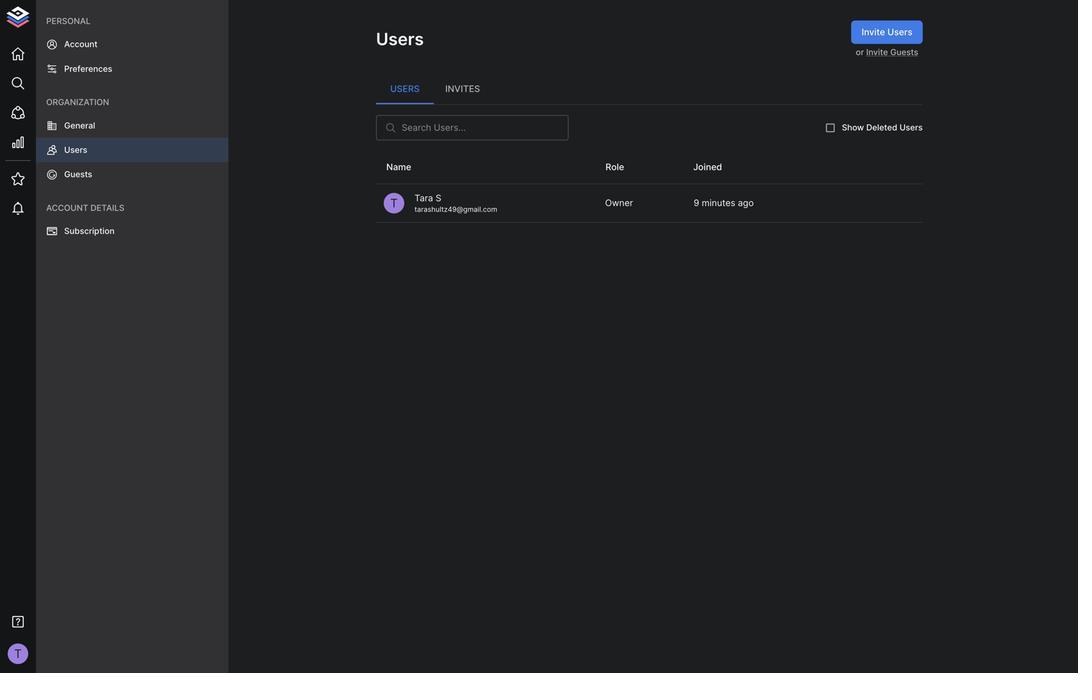 Task type: locate. For each thing, give the bounding box(es) containing it.
preferences
[[64, 64, 112, 74]]

t button
[[4, 641, 32, 669]]

invite right or at the right top of page
[[866, 47, 888, 57]]

1 vertical spatial guests
[[64, 170, 92, 180]]

tarashultz49@gmail.com
[[415, 205, 497, 214]]

0 vertical spatial invite
[[862, 27, 885, 38]]

preferences link
[[36, 57, 229, 81]]

1 horizontal spatial guests
[[891, 47, 919, 57]]

invite guests link
[[866, 47, 919, 57]]

guests down invite users button
[[891, 47, 919, 57]]

invites button
[[434, 74, 492, 104]]

s
[[436, 193, 442, 204]]

t
[[390, 196, 398, 210], [14, 648, 22, 662]]

invites
[[445, 83, 480, 94]]

users
[[390, 83, 420, 94]]

0 horizontal spatial t
[[14, 648, 22, 662]]

Search Users... text field
[[402, 115, 569, 140]]

guests up account details
[[64, 170, 92, 180]]

users
[[888, 27, 913, 38], [376, 29, 424, 49], [900, 123, 923, 133], [64, 145, 87, 155]]

tab list
[[376, 74, 923, 104]]

1 horizontal spatial t
[[390, 196, 398, 210]]

tara
[[415, 193, 433, 204]]

account
[[64, 39, 98, 49]]

minutes
[[702, 198, 736, 209]]

subscription link
[[36, 219, 229, 244]]

role
[[606, 162, 624, 173]]

0 vertical spatial t
[[390, 196, 398, 210]]

users right the deleted
[[900, 123, 923, 133]]

users inside button
[[888, 27, 913, 38]]

show deleted users
[[842, 123, 923, 133]]

users up invite guests link
[[888, 27, 913, 38]]

users link
[[36, 138, 229, 163]]

guests
[[891, 47, 919, 57], [64, 170, 92, 180]]

0 horizontal spatial guests
[[64, 170, 92, 180]]

general link
[[36, 113, 229, 138]]

invite up or at the right top of page
[[862, 27, 885, 38]]

users up users
[[376, 29, 424, 49]]

deleted
[[867, 123, 898, 133]]

tara s tarashultz49@gmail.com
[[415, 193, 497, 214]]

name
[[386, 162, 411, 173]]

invite
[[862, 27, 885, 38], [866, 47, 888, 57]]

general
[[64, 121, 95, 130]]

account details
[[46, 203, 124, 213]]

1 vertical spatial t
[[14, 648, 22, 662]]

tab list containing users
[[376, 74, 923, 104]]

9
[[694, 198, 699, 209]]



Task type: vqa. For each thing, say whether or not it's contained in the screenshot.
tarashultz49@gmail.com
yes



Task type: describe. For each thing, give the bounding box(es) containing it.
0 vertical spatial guests
[[891, 47, 919, 57]]

joined
[[693, 162, 722, 173]]

organization
[[46, 97, 109, 107]]

show
[[842, 123, 864, 133]]

ago
[[738, 198, 754, 209]]

account link
[[36, 32, 229, 57]]

personal
[[46, 16, 91, 26]]

invite inside invite users button
[[862, 27, 885, 38]]

or invite guests
[[856, 47, 919, 57]]

invite users
[[862, 27, 913, 38]]

users down general
[[64, 145, 87, 155]]

account
[[46, 203, 88, 213]]

guests link
[[36, 163, 229, 187]]

details
[[90, 203, 124, 213]]

users button
[[376, 74, 434, 104]]

subscription
[[64, 226, 115, 236]]

invite users button
[[852, 21, 923, 44]]

t inside button
[[14, 648, 22, 662]]

or
[[856, 47, 864, 57]]

owner
[[605, 198, 633, 209]]

1 vertical spatial invite
[[866, 47, 888, 57]]

9 minutes ago
[[694, 198, 754, 209]]



